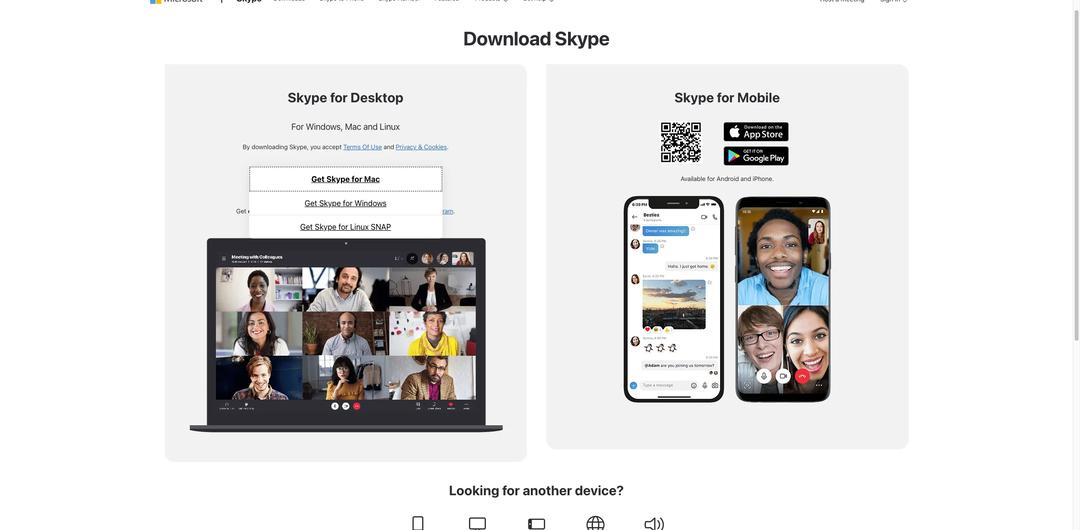 Task type: locate. For each thing, give the bounding box(es) containing it.
mac
[[345, 122, 362, 132], [355, 174, 372, 184], [364, 175, 380, 184]]

to
[[287, 207, 293, 215]]

get skype for mac inside list box
[[312, 175, 380, 184]]

innovations
[[342, 207, 374, 215]]

skype on mobile device image
[[624, 193, 832, 405]]

2 vertical spatial and
[[741, 175, 752, 183]]

1 vertical spatial .
[[454, 207, 455, 215]]

early
[[248, 207, 263, 215]]

privacy
[[396, 143, 417, 151]]

privacy & cookies link
[[396, 143, 447, 151]]

available
[[681, 175, 706, 183]]

linux
[[380, 122, 400, 132], [350, 223, 369, 232]]

insider
[[409, 207, 428, 215]]

0 vertical spatial linux
[[380, 122, 400, 132]]

list box containing get skype for mac
[[249, 167, 443, 239]]

and
[[364, 122, 378, 132], [384, 143, 394, 151], [741, 175, 752, 183]]

cookies
[[424, 143, 447, 151]]

1 horizontal spatial and
[[384, 143, 394, 151]]

windows,
[[306, 122, 343, 132]]

and up of
[[364, 122, 378, 132]]

get skype for windows
[[305, 199, 387, 208]]

get skype for mac link up get skype for windows link
[[250, 168, 442, 191]]

linux down innovations
[[350, 223, 369, 232]]

. right insider
[[454, 207, 455, 215]]

and right use
[[384, 143, 394, 151]]

&
[[418, 143, 423, 151]]

menu bar
[[150, 0, 924, 37]]

0 horizontal spatial .
[[447, 143, 449, 151]]

get up the
[[298, 174, 312, 184]]

.
[[447, 143, 449, 151], [454, 207, 455, 215]]

0 horizontal spatial and
[[364, 122, 378, 132]]

linux inside list box
[[350, 223, 369, 232]]

skype
[[555, 27, 610, 49], [288, 89, 328, 105], [675, 89, 715, 105], [314, 174, 340, 184], [327, 175, 350, 184], [319, 199, 341, 208], [323, 207, 340, 215], [390, 207, 407, 215], [315, 223, 337, 232]]

. right &
[[447, 143, 449, 151]]

mac inside list box
[[364, 175, 380, 184]]

accept
[[322, 143, 342, 151]]

iphone.
[[753, 175, 774, 183]]

windows
[[355, 199, 387, 208]]

2 horizontal spatial and
[[741, 175, 752, 183]]

1 vertical spatial and
[[384, 143, 394, 151]]

0 vertical spatial .
[[447, 143, 449, 151]]

get up latest
[[312, 175, 325, 184]]

get skype for mac
[[298, 174, 372, 184], [312, 175, 380, 184]]

skype for mobile
[[675, 89, 780, 105]]

1 vertical spatial linux
[[350, 223, 369, 232]]

get early access to the latest skype innovations with skype insider program .
[[236, 207, 455, 215]]

0 horizontal spatial linux
[[350, 223, 369, 232]]

linux up use
[[380, 122, 400, 132]]

get
[[298, 174, 312, 184], [312, 175, 325, 184], [305, 199, 317, 208], [236, 207, 246, 215], [300, 223, 313, 232]]

list box
[[249, 167, 443, 239]]

downloading
[[252, 143, 288, 151]]

get skype for mac link
[[250, 168, 442, 191], [298, 174, 372, 185]]

access
[[265, 207, 286, 215]]

by
[[243, 143, 250, 151]]

skype for desktop
[[288, 89, 404, 105]]

skype insider program link
[[390, 207, 454, 215]]

get skype for windows link
[[249, 192, 443, 215]]

and for for windows, mac and linux
[[364, 122, 378, 132]]

1 horizontal spatial .
[[454, 207, 455, 215]]

latest
[[306, 207, 321, 215]]

and left iphone.
[[741, 175, 752, 183]]

get it on google play image
[[724, 146, 789, 166]]

0 vertical spatial and
[[364, 122, 378, 132]]

by downloading skype, you accept terms of use and privacy & cookies .
[[243, 143, 449, 151]]

for
[[330, 89, 348, 105], [717, 89, 735, 105], [342, 174, 353, 184], [708, 175, 716, 183], [352, 175, 363, 184], [343, 199, 353, 208], [339, 223, 348, 232], [503, 483, 520, 499]]



Task type: vqa. For each thing, say whether or not it's contained in the screenshot.
the to
yes



Task type: describe. For each thing, give the bounding box(es) containing it.
get skype for linux snap link
[[249, 216, 443, 239]]

for windows, mac and linux
[[292, 122, 400, 132]]

of
[[363, 143, 369, 151]]

get left the early at the top left of the page
[[236, 207, 246, 215]]

you
[[310, 143, 321, 151]]

download on the appstore image
[[724, 122, 789, 142]]

device?
[[575, 483, 624, 499]]

with
[[376, 207, 388, 215]]

get skype for linux snap
[[300, 223, 391, 232]]

snap
[[371, 223, 391, 232]]

download skype
[[464, 27, 610, 49]]

looking for another device?
[[449, 483, 624, 499]]

skype,
[[290, 143, 309, 151]]

get skype for mac link up get skype for windows
[[298, 174, 372, 185]]

. for privacy & cookies
[[447, 143, 449, 151]]

microsoft image
[[150, 0, 202, 4]]

terms of use link
[[343, 143, 382, 151]]

arrow down image
[[900, 0, 911, 7]]

terms
[[343, 143, 361, 151]]

download skype through qr code image
[[660, 121, 703, 164]]

. for skype insider program
[[454, 207, 455, 215]]

looking
[[449, 483, 500, 499]]

the
[[295, 207, 304, 215]]

get skype for mac link inside list box
[[250, 168, 442, 191]]

for
[[292, 122, 304, 132]]

1 horizontal spatial linux
[[380, 122, 400, 132]]

available for android and iphone.
[[681, 175, 774, 183]]

use
[[371, 143, 382, 151]]

another
[[523, 483, 572, 499]]

android
[[717, 175, 739, 183]]

mobile
[[738, 89, 780, 105]]

desktop
[[351, 89, 404, 105]]

program
[[429, 207, 454, 215]]

and for available for android and iphone.
[[741, 175, 752, 183]]

get right the
[[305, 199, 317, 208]]

download
[[464, 27, 552, 49]]

get down latest
[[300, 223, 313, 232]]



